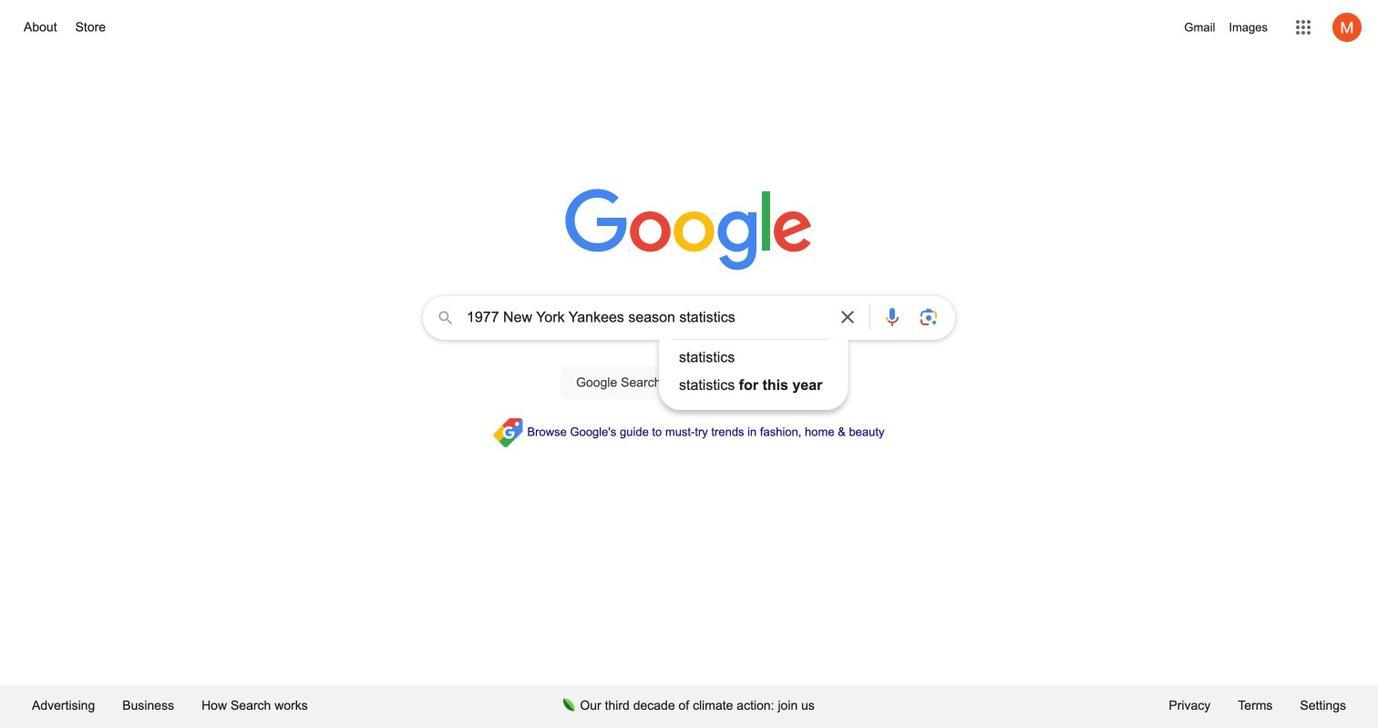 Task type: locate. For each thing, give the bounding box(es) containing it.
list box
[[659, 344, 848, 399]]

google image
[[565, 189, 813, 273]]

search by voice image
[[882, 306, 904, 328]]

None search field
[[18, 291, 1360, 420]]

search by image image
[[918, 306, 940, 328]]



Task type: describe. For each thing, give the bounding box(es) containing it.
Search text field
[[467, 307, 826, 332]]



Task type: vqa. For each thing, say whether or not it's contained in the screenshot.
Los Angeles field
no



